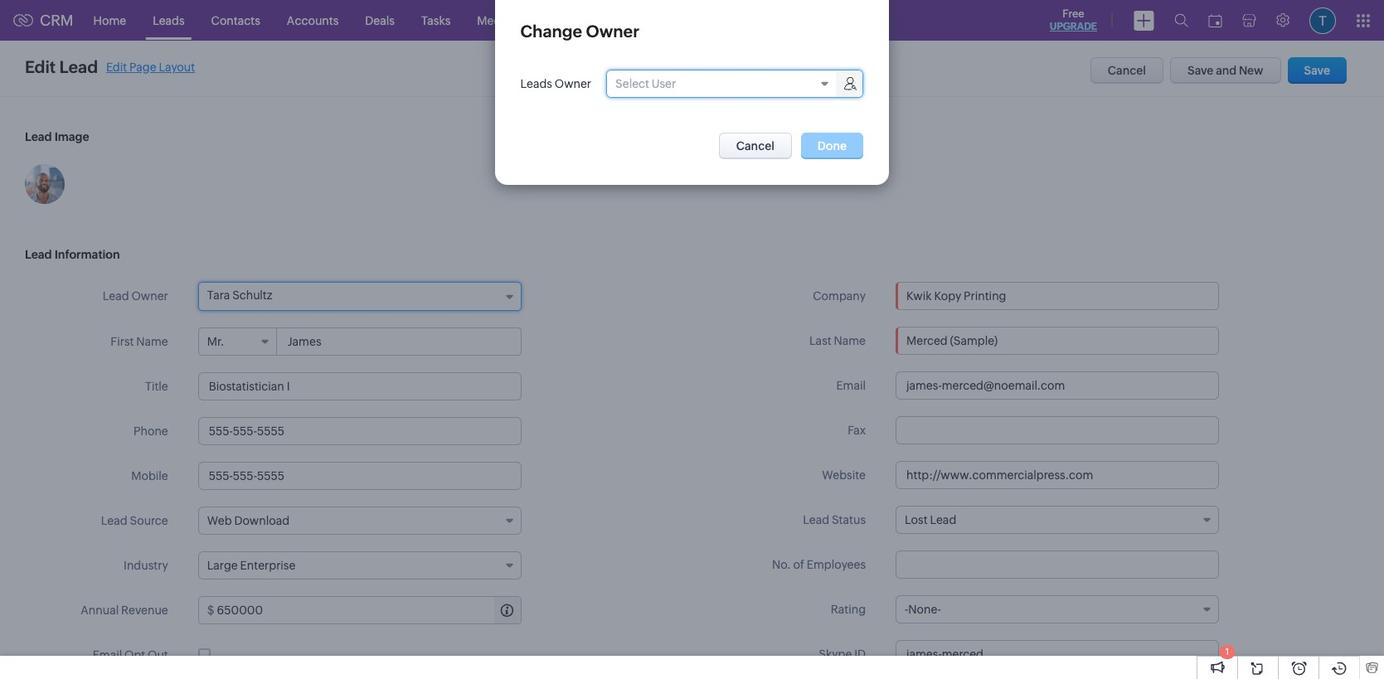 Task type: locate. For each thing, give the bounding box(es) containing it.
page
[[129, 60, 156, 73]]

skype id
[[819, 648, 866, 661]]

edit lead edit page layout
[[25, 57, 195, 76]]

1 horizontal spatial cancel
[[1108, 64, 1146, 77]]

title
[[145, 380, 168, 393]]

0 horizontal spatial save
[[1188, 64, 1214, 77]]

crm
[[40, 12, 73, 29]]

owner up first name
[[131, 289, 168, 303]]

cancel down select user field
[[736, 139, 775, 153]]

owner down change owner
[[555, 77, 591, 90]]

save
[[1188, 64, 1214, 77], [1304, 64, 1330, 77]]

search element
[[1164, 0, 1198, 41]]

deals link
[[352, 0, 408, 40]]

1 horizontal spatial edit
[[106, 60, 127, 73]]

last
[[809, 334, 832, 348]]

lead status
[[803, 513, 866, 527]]

save for save
[[1304, 64, 1330, 77]]

0 vertical spatial cancel button
[[1090, 57, 1164, 84]]

meetings link
[[464, 0, 541, 40]]

lead up first
[[103, 289, 129, 303]]

None text field
[[896, 327, 1219, 355], [278, 328, 521, 355], [896, 372, 1219, 400], [198, 372, 521, 401], [896, 416, 1219, 445], [198, 417, 521, 445], [896, 461, 1219, 489], [896, 327, 1219, 355], [278, 328, 521, 355], [896, 372, 1219, 400], [198, 372, 521, 401], [896, 416, 1219, 445], [198, 417, 521, 445], [896, 461, 1219, 489]]

edit
[[25, 57, 56, 76], [106, 60, 127, 73]]

1 save from the left
[[1188, 64, 1214, 77]]

None text field
[[198, 462, 521, 490], [896, 551, 1219, 579], [217, 597, 521, 624], [896, 640, 1219, 668], [198, 462, 521, 490], [896, 551, 1219, 579], [217, 597, 521, 624], [896, 640, 1219, 668]]

annual revenue
[[81, 604, 168, 617]]

cancel
[[1108, 64, 1146, 77], [736, 139, 775, 153]]

0 vertical spatial leads
[[153, 14, 185, 27]]

accounts
[[287, 14, 339, 27]]

edit page layout link
[[106, 60, 195, 73]]

free upgrade
[[1050, 7, 1097, 32]]

company
[[813, 289, 866, 303]]

0 horizontal spatial cancel button
[[719, 133, 792, 159]]

save inside button
[[1188, 64, 1214, 77]]

edit down crm link
[[25, 57, 56, 76]]

save down profile 'image'
[[1304, 64, 1330, 77]]

save left and
[[1188, 64, 1214, 77]]

crm link
[[13, 12, 73, 29]]

2 save from the left
[[1304, 64, 1330, 77]]

cancel button down select user field
[[719, 133, 792, 159]]

phone
[[134, 425, 168, 438]]

lead for lead status
[[803, 513, 829, 527]]

2 vertical spatial owner
[[131, 289, 168, 303]]

calendar image
[[1208, 14, 1222, 27]]

free
[[1063, 7, 1084, 20]]

lead left source at left bottom
[[101, 514, 127, 527]]

annual
[[81, 604, 119, 617]]

cancel for the bottom cancel button
[[736, 139, 775, 153]]

cancel button down create menu icon
[[1090, 57, 1164, 84]]

email
[[836, 379, 866, 392], [93, 649, 122, 662]]

0 horizontal spatial leads
[[153, 14, 185, 27]]

lead for lead owner
[[103, 289, 129, 303]]

lead left the "image" at the left
[[25, 130, 52, 143]]

name right first
[[136, 335, 168, 348]]

1 horizontal spatial cancel button
[[1090, 57, 1164, 84]]

0 horizontal spatial email
[[93, 649, 122, 662]]

no. of employees
[[772, 558, 866, 571]]

cancel button
[[1090, 57, 1164, 84], [719, 133, 792, 159]]

1 horizontal spatial name
[[834, 334, 866, 348]]

rating
[[831, 603, 866, 616]]

1 vertical spatial email
[[93, 649, 122, 662]]

1 vertical spatial cancel
[[736, 139, 775, 153]]

lead for lead image
[[25, 130, 52, 143]]

source
[[130, 514, 168, 527]]

1
[[1226, 647, 1229, 657]]

edit left page
[[106, 60, 127, 73]]

1 horizontal spatial email
[[836, 379, 866, 392]]

lead
[[59, 57, 98, 76], [25, 130, 52, 143], [25, 248, 52, 261], [103, 289, 129, 303], [803, 513, 829, 527], [101, 514, 127, 527]]

1 horizontal spatial save
[[1304, 64, 1330, 77]]

lead down crm
[[59, 57, 98, 76]]

revenue
[[121, 604, 168, 617]]

schultz
[[232, 289, 272, 302]]

select
[[615, 77, 649, 90]]

cancel down create menu icon
[[1108, 64, 1146, 77]]

leads down change
[[520, 77, 552, 90]]

reports
[[606, 14, 649, 27]]

and
[[1216, 64, 1237, 77]]

lead left information
[[25, 248, 52, 261]]

image
[[54, 130, 89, 143]]

email left opt
[[93, 649, 122, 662]]

calls link
[[541, 0, 593, 40]]

1 horizontal spatial leads
[[520, 77, 552, 90]]

of
[[793, 558, 804, 571]]

lead for lead information
[[25, 248, 52, 261]]

lead source
[[101, 514, 168, 527]]

leads up the layout
[[153, 14, 185, 27]]

opt
[[124, 649, 145, 662]]

lead left "status"
[[803, 513, 829, 527]]

email up fax
[[836, 379, 866, 392]]

last name
[[809, 334, 866, 348]]

0 vertical spatial owner
[[586, 22, 639, 41]]

name right last
[[834, 334, 866, 348]]

0 horizontal spatial cancel
[[736, 139, 775, 153]]

owner right calls
[[586, 22, 639, 41]]

owner
[[586, 22, 639, 41], [555, 77, 591, 90], [131, 289, 168, 303]]

tasks
[[421, 14, 451, 27]]

website
[[822, 469, 866, 482]]

information
[[54, 248, 120, 261]]

lead information
[[25, 248, 120, 261]]

1 vertical spatial owner
[[555, 77, 591, 90]]

leads
[[153, 14, 185, 27], [520, 77, 552, 90]]

tara schultz
[[207, 289, 272, 302]]

home
[[93, 14, 126, 27]]

tara
[[207, 289, 230, 302]]

lead for lead source
[[101, 514, 127, 527]]

0 vertical spatial email
[[836, 379, 866, 392]]

profile element
[[1300, 0, 1346, 40]]

create menu element
[[1124, 0, 1164, 40]]

save inside 'button'
[[1304, 64, 1330, 77]]

0 vertical spatial cancel
[[1108, 64, 1146, 77]]

no.
[[772, 558, 791, 571]]

name
[[834, 334, 866, 348], [136, 335, 168, 348]]

1 vertical spatial leads
[[520, 77, 552, 90]]

0 horizontal spatial name
[[136, 335, 168, 348]]



Task type: describe. For each thing, give the bounding box(es) containing it.
reports link
[[593, 0, 662, 40]]

cancel for right cancel button
[[1108, 64, 1146, 77]]

upgrade
[[1050, 21, 1097, 32]]

first name
[[111, 335, 168, 348]]

select user
[[615, 77, 676, 90]]

Select User field
[[607, 70, 863, 97]]

skype
[[819, 648, 852, 661]]

name for last name
[[834, 334, 866, 348]]

owner for leads owner
[[555, 77, 591, 90]]

save and new button
[[1170, 57, 1281, 84]]

id
[[854, 648, 866, 661]]

leads owner
[[520, 77, 591, 90]]

profile image
[[1310, 7, 1336, 34]]

fax
[[848, 424, 866, 437]]

image image
[[25, 164, 65, 204]]

save for save and new
[[1188, 64, 1214, 77]]

contacts link
[[198, 0, 274, 40]]

email for email opt out
[[93, 649, 122, 662]]

first
[[111, 335, 134, 348]]

email for email
[[836, 379, 866, 392]]

contacts
[[211, 14, 260, 27]]

1 vertical spatial cancel button
[[719, 133, 792, 159]]

meetings
[[477, 14, 527, 27]]

deals
[[365, 14, 395, 27]]

owner for change owner
[[586, 22, 639, 41]]

email opt out
[[93, 649, 168, 662]]

0 horizontal spatial edit
[[25, 57, 56, 76]]

save and new
[[1188, 64, 1264, 77]]

out
[[148, 649, 168, 662]]

employees
[[807, 558, 866, 571]]

owner for lead owner
[[131, 289, 168, 303]]

mobile
[[131, 469, 168, 483]]

leads for leads owner
[[520, 77, 552, 90]]

calls
[[554, 14, 580, 27]]

$
[[207, 604, 214, 617]]

save button
[[1288, 57, 1347, 84]]

edit inside edit lead edit page layout
[[106, 60, 127, 73]]

home link
[[80, 0, 139, 40]]

change
[[520, 22, 582, 41]]

user
[[652, 77, 676, 90]]

change owner
[[520, 22, 639, 41]]

search image
[[1174, 13, 1188, 27]]

name for first name
[[136, 335, 168, 348]]

lead image
[[25, 130, 89, 143]]

lead owner
[[103, 289, 168, 303]]

create menu image
[[1134, 10, 1154, 30]]

new
[[1239, 64, 1264, 77]]

industry
[[124, 559, 168, 572]]

tasks link
[[408, 0, 464, 40]]

accounts link
[[274, 0, 352, 40]]

leads link
[[139, 0, 198, 40]]

leads for leads
[[153, 14, 185, 27]]

layout
[[159, 60, 195, 73]]

status
[[832, 513, 866, 527]]



Task type: vqa. For each thing, say whether or not it's contained in the screenshot.
Leads to the left
yes



